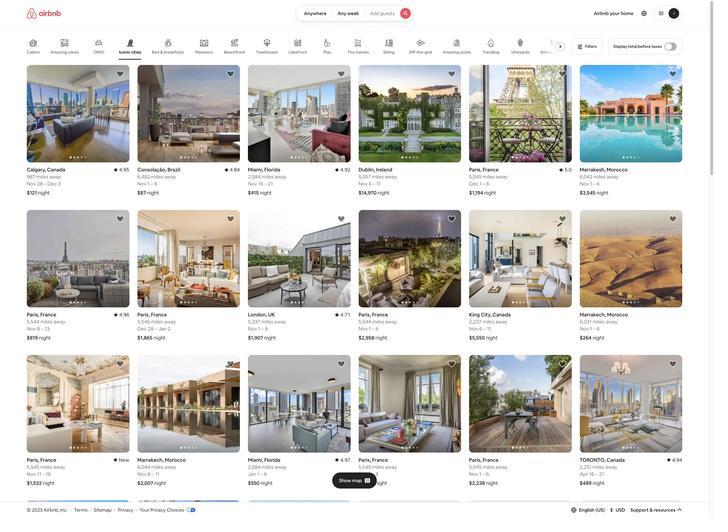 Task type: describe. For each thing, give the bounding box(es) containing it.
vineyards
[[511, 50, 530, 55]]

group for $1,532
[[27, 355, 129, 453]]

5,544 for 1
[[359, 319, 371, 325]]

parks
[[557, 49, 568, 55]]

– for toronto, canada 2,251 miles away apr 16 – 21 $489 night
[[596, 471, 599, 477]]

pools
[[461, 50, 471, 55]]

add to wishlist: miami, florida image
[[337, 360, 345, 368]]

add to wishlist: london, uk image
[[337, 215, 345, 223]]

group for $819
[[27, 210, 129, 308]]

bed
[[152, 50, 159, 55]]

support
[[631, 507, 649, 513]]

21 for nov 16 – 21
[[268, 181, 273, 187]]

canada for calgary, canada
[[47, 167, 65, 173]]

omg!
[[94, 50, 104, 55]]

consolação, brazil 6,482 miles away nov 1 – 6 $87 night
[[137, 167, 180, 196]]

views
[[68, 49, 79, 55]]

4.92 out of 5 average rating image
[[335, 167, 351, 173]]

any
[[338, 10, 347, 16]]

miles for paris, france 5,545 miles away nov 1 – 8 $3,853 night
[[372, 464, 384, 470]]

calgary,
[[27, 167, 46, 173]]

$3,545
[[580, 190, 596, 196]]

night for toronto, canada 2,251 miles away apr 16 – 21 $489 night
[[593, 480, 605, 486]]

consolação,
[[137, 167, 167, 173]]

$14,970
[[359, 190, 377, 196]]

group for $2,007
[[137, 355, 240, 453]]

paris, france 5,546 miles away dec 28 – jan 2 $1,865 night
[[137, 312, 176, 341]]

terms link
[[74, 507, 87, 513]]

night for paris, france 5,545 miles away dec 1 – 6 $1,194 night
[[485, 190, 497, 196]]

toronto, canada 2,251 miles away apr 16 – 21 $489 night
[[580, 457, 625, 486]]

add to wishlist: consolação, brazil image
[[227, 70, 235, 78]]

16 inside paris, france 5,545 miles away nov 11 – 16 $1,532 night
[[46, 471, 51, 477]]

nov for paris, france 5,545 miles away nov 11 – 16 $1,532 night
[[27, 471, 36, 477]]

1 · from the left
[[70, 507, 71, 513]]

2,251
[[580, 464, 592, 470]]

total
[[629, 44, 638, 49]]

any week
[[338, 10, 359, 16]]

6,042
[[580, 174, 593, 180]]

$415
[[248, 190, 259, 196]]

nov for paris, france 5,545 miles away nov 1 – 8 $3,853 night
[[359, 471, 368, 477]]

off-
[[409, 49, 417, 55]]

– for paris, france 5,545 miles away nov 1 – 6 $2,238 night
[[483, 471, 485, 477]]

off-the-grid
[[409, 49, 432, 55]]

france for paris, france 5,545 miles away dec 1 – 6 $1,194 night
[[483, 167, 499, 173]]

any week button
[[332, 5, 365, 21]]

marrakesh,
[[580, 167, 606, 173]]

$489
[[580, 480, 592, 486]]

5,545 for paris, france 5,545 miles away dec 1 – 6 $1,194 night
[[470, 174, 482, 180]]

16 for 2,251
[[590, 471, 595, 477]]

cabins
[[27, 50, 40, 55]]

france for paris, france 5,546 miles away dec 28 – jan 2 $1,865 night
[[151, 312, 167, 318]]

guests
[[381, 10, 395, 16]]

– for paris, france 5,545 miles away dec 1 – 6 $1,194 night
[[483, 181, 486, 187]]

away for toronto, canada 2,251 miles away apr 16 – 21 $489 night
[[606, 464, 618, 470]]

2 privacy from the left
[[151, 507, 166, 513]]

night for paris, france 5,544 miles away nov 1 – 6 $2,958 night
[[376, 335, 388, 341]]

away for marrakech, morocco 6,031 miles away nov 1 – 6 $264 night
[[606, 319, 618, 325]]

privacy link
[[118, 507, 133, 513]]

week
[[348, 10, 359, 16]]

amazing for amazing views
[[50, 49, 67, 55]]

paris, for paris, france 5,545 miles away dec 1 – 6 $1,194 night
[[470, 167, 482, 173]]

©
[[27, 507, 31, 513]]

2 · from the left
[[90, 507, 91, 513]]

4.71
[[341, 312, 351, 318]]

skiing
[[384, 50, 395, 55]]

cities
[[131, 49, 141, 55]]

$2,007
[[137, 480, 153, 486]]

– for paris, france 5,546 miles away dec 28 – jan 2 $1,865 night
[[155, 326, 157, 332]]

night for miami, florida 2,584 miles away nov 16 – 21 $415 night
[[260, 190, 272, 196]]

iconic cities
[[119, 49, 141, 55]]

king city, canada 2,237 miles away nov 6 – 11 $5,550 night
[[470, 312, 511, 341]]

uk
[[268, 312, 275, 318]]

group for $415
[[248, 65, 351, 162]]

profile element
[[422, 0, 683, 27]]

show
[[339, 477, 351, 483]]

group for $5,550
[[470, 210, 572, 308]]

group for $1,865
[[137, 210, 240, 308]]

3 · from the left
[[114, 507, 115, 513]]

miles for calgary, canada 987 miles away nov 28 – dec 3 $121 night
[[36, 174, 48, 180]]

paris, france 5,545 miles away nov 11 – 16 $1,532 night
[[27, 457, 65, 486]]

away for paris, france 5,545 miles away dec 1 – 6 $1,194 night
[[496, 174, 508, 180]]

dec for paris, france 5,545 miles away dec 1 – 6 $1,194 night
[[470, 181, 479, 187]]

sitemap
[[94, 507, 112, 513]]

add to wishlist: paris, france image for 5,546 miles away
[[227, 215, 235, 223]]

brazil
[[168, 167, 180, 173]]

4.97
[[341, 457, 351, 463]]

miles for dublin, ireland 5,057 miles away nov 6 – 11 $14,970 night
[[372, 174, 384, 180]]

6 inside dublin, ireland 5,057 miles away nov 6 – 11 $14,970 night
[[369, 181, 372, 187]]

away for london, uk 5,337 miles away nov 1 – 6 $1,907 night
[[275, 319, 286, 325]]

miles for miami, florida 2,584 miles away nov 16 – 21 $415 night
[[262, 174, 274, 180]]

add
[[370, 10, 380, 16]]

4.84 out of 5 average rating image
[[225, 167, 240, 173]]

11 inside king city, canada 2,237 miles away nov 6 – 11 $5,550 night
[[487, 326, 492, 332]]

lakefront
[[289, 50, 307, 55]]

support & resources button
[[631, 507, 683, 513]]

jan inside paris, france 5,546 miles away dec 28 – jan 2 $1,865 night
[[158, 326, 167, 332]]

– for miami, florida 2,584 miles away nov 16 – 21 $415 night
[[265, 181, 267, 187]]

5,546
[[137, 319, 150, 325]]

1 for $3,853
[[369, 471, 371, 477]]

airbnb your home link
[[590, 6, 638, 20]]

6,031
[[580, 319, 592, 325]]

away for paris, france 5,544 miles away nov 1 – 6 $2,958 night
[[386, 319, 397, 325]]

jan inside "miami, florida 2,584 miles away jan 1 – 6 $550 night"
[[248, 471, 256, 477]]

france for paris, france 5,545 miles away nov 11 – 16 $1,532 night
[[40, 457, 56, 463]]

2,584 for jan
[[248, 464, 261, 470]]

morocco for 6,031 miles away
[[608, 312, 629, 318]]

night for consolação, brazil 6,482 miles away nov 1 – 6 $87 night
[[147, 190, 159, 196]]

6,482
[[137, 174, 150, 180]]

11 inside the marrakech, morocco 6,044 miles away nov 6 – 11 $2,007 night
[[155, 471, 160, 477]]

night for paris, france 5,545 miles away nov 11 – 16 $1,532 night
[[43, 480, 55, 486]]

group for $1,194
[[470, 65, 572, 162]]

english (us) button
[[572, 507, 605, 513]]

miami, for miami, florida 2,584 miles away jan 1 – 6 $550 night
[[248, 457, 263, 463]]

add guests button
[[365, 5, 414, 21]]

$2,238
[[470, 480, 485, 486]]

4.94
[[673, 457, 683, 463]]

6 for london, uk 5,337 miles away nov 1 – 6 $1,907 night
[[265, 326, 268, 332]]

grid
[[425, 49, 432, 55]]

group for $489
[[580, 355, 683, 453]]

– for paris, france 5,544 miles away nov 8 – 13 $819 night
[[41, 326, 44, 332]]

4.71 out of 5 average rating image
[[335, 312, 351, 318]]

your
[[610, 10, 620, 16]]

night for paris, france 5,545 miles away nov 1 – 8 $3,853 night
[[376, 480, 388, 486]]

taxes
[[652, 44, 662, 49]]

marrakech, for 6,044
[[137, 457, 164, 463]]

miles for paris, france 5,545 miles away nov 11 – 16 $1,532 night
[[40, 464, 52, 470]]

$1,865
[[137, 335, 153, 341]]

night inside king city, canada 2,237 miles away nov 6 – 11 $5,550 night
[[486, 335, 498, 341]]

$1,532
[[27, 480, 42, 486]]

$819
[[27, 335, 38, 341]]

2023
[[32, 507, 43, 513]]

ireland
[[376, 167, 393, 173]]

4 · from the left
[[136, 507, 137, 513]]

away for paris, france 5,545 miles away nov 1 – 6 $2,238 night
[[496, 464, 508, 470]]

support & resources
[[631, 507, 676, 513]]

group for $3,545
[[580, 65, 683, 162]]

your
[[140, 507, 149, 513]]

miles for marrakesh, morocco 6,042 miles away nov 1 – 6 $3,545 night
[[594, 174, 606, 180]]

mansions
[[195, 50, 213, 55]]

group containing amazing views
[[27, 33, 568, 60]]

marrakesh, morocco 6,042 miles away nov 1 – 6 $3,545 night
[[580, 167, 628, 196]]

amazing pools
[[443, 50, 471, 55]]

add to wishlist: marrakech, morocco image for marrakech, morocco 6,031 miles away nov 1 – 6 $264 night
[[669, 215, 678, 223]]

6 for miami, florida 2,584 miles away jan 1 – 6 $550 night
[[264, 471, 267, 477]]

calgary, canada 987 miles away nov 28 – dec 3 $121 night
[[27, 167, 65, 196]]

& for support
[[650, 507, 653, 513]]

8 inside paris, france 5,544 miles away nov 8 – 13 $819 night
[[37, 326, 40, 332]]

national parks
[[541, 49, 568, 55]]

miles for miami, florida 2,584 miles away jan 1 – 6 $550 night
[[262, 464, 274, 470]]

map
[[352, 477, 362, 483]]

night for london, uk 5,337 miles away nov 1 – 6 $1,907 night
[[264, 335, 276, 341]]

inc.
[[60, 507, 68, 513]]

group for $2,238
[[470, 355, 572, 453]]

away for paris, france 5,546 miles away dec 28 – jan 2 $1,865 night
[[164, 319, 176, 325]]

5,544 for 8
[[27, 319, 39, 325]]

add to wishlist: zapopan, mexico image
[[669, 505, 678, 513]]

nov inside king city, canada 2,237 miles away nov 6 – 11 $5,550 night
[[470, 326, 479, 332]]

miles inside king city, canada 2,237 miles away nov 6 – 11 $5,550 night
[[483, 319, 495, 325]]

– for london, uk 5,337 miles away nov 1 – 6 $1,907 night
[[262, 326, 264, 332]]

6 inside king city, canada 2,237 miles away nov 6 – 11 $5,550 night
[[480, 326, 483, 332]]

1 for $2,238
[[480, 471, 482, 477]]

nov for calgary, canada 987 miles away nov 28 – dec 3 $121 night
[[27, 181, 36, 187]]

& for bed
[[160, 50, 163, 55]]

miles for toronto, canada 2,251 miles away apr 16 – 21 $489 night
[[593, 464, 605, 470]]

night for dublin, ireland 5,057 miles away nov 6 – 11 $14,970 night
[[378, 190, 390, 196]]

2,584 for nov
[[248, 174, 261, 180]]

group for $264
[[580, 210, 683, 308]]

away for paris, france 5,544 miles away nov 8 – 13 $819 night
[[54, 319, 65, 325]]

group for $121
[[27, 65, 129, 162]]

france for paris, france 5,545 miles away nov 1 – 6 $2,238 night
[[483, 457, 499, 463]]

$264
[[580, 335, 592, 341]]

5,057
[[359, 174, 371, 180]]



Task type: locate. For each thing, give the bounding box(es) containing it.
0 vertical spatial &
[[160, 50, 163, 55]]

canada right city,
[[493, 312, 511, 318]]

paris, france 5,544 miles away nov 1 – 6 $2,958 night
[[359, 312, 397, 341]]

$1,907
[[248, 335, 263, 341]]

add to wishlist: paris, france image for $2,238
[[559, 360, 567, 368]]

1 vertical spatial 28
[[148, 326, 154, 332]]

away for dublin, ireland 5,057 miles away nov 6 – 11 $14,970 night
[[385, 174, 397, 180]]

home
[[621, 10, 634, 16]]

1 horizontal spatial 16
[[258, 181, 263, 187]]

0 horizontal spatial canada
[[47, 167, 65, 173]]

28
[[37, 181, 43, 187], [148, 326, 154, 332]]

canada inside toronto, canada 2,251 miles away apr 16 – 21 $489 night
[[607, 457, 625, 463]]

night right "$1,194"
[[485, 190, 497, 196]]

0 horizontal spatial 16
[[46, 471, 51, 477]]

1 vertical spatial florida
[[265, 457, 281, 463]]

5,545 for paris, france 5,545 miles away nov 11 – 16 $1,532 night
[[27, 464, 39, 470]]

night for marrakech, morocco 6,031 miles away nov 1 – 6 $264 night
[[593, 335, 605, 341]]

miles inside paris, france 5,544 miles away nov 8 – 13 $819 night
[[41, 319, 52, 325]]

france inside paris, france 5,545 miles away nov 1 – 8 $3,853 night
[[372, 457, 388, 463]]

miles inside paris, france 5,545 miles away dec 1 – 6 $1,194 night
[[483, 174, 495, 180]]

away for miami, florida 2,584 miles away nov 16 – 21 $415 night
[[275, 174, 287, 180]]

1 vertical spatial jan
[[248, 471, 256, 477]]

night right $5,550
[[486, 335, 498, 341]]

show map button
[[333, 472, 377, 488]]

miles inside miami, florida 2,584 miles away nov 16 – 21 $415 night
[[262, 174, 274, 180]]

miles inside marrakesh, morocco 6,042 miles away nov 1 – 6 $3,545 night
[[594, 174, 606, 180]]

add to wishlist: paris, france image for $3,853
[[448, 360, 456, 368]]

6 inside london, uk 5,337 miles away nov 1 – 6 $1,907 night
[[265, 326, 268, 332]]

4.94 out of 5 average rating image
[[667, 457, 683, 463]]

add to wishlist: marrakech, morocco image for marrakech, morocco 6,044 miles away nov 6 – 11 $2,007 night
[[227, 360, 235, 368]]

– for consolação, brazil 6,482 miles away nov 1 – 6 $87 night
[[151, 181, 153, 187]]

– for marrakech, morocco 6,044 miles away nov 6 – 11 $2,007 night
[[152, 471, 154, 477]]

nov for london, uk 5,337 miles away nov 1 – 6 $1,907 night
[[248, 326, 257, 332]]

miles inside marrakech, morocco 6,031 miles away nov 1 – 6 $264 night
[[593, 319, 605, 325]]

1 up $2,238
[[480, 471, 482, 477]]

night right $415
[[260, 190, 272, 196]]

morocco inside marrakesh, morocco 6,042 miles away nov 1 – 6 $3,545 night
[[607, 167, 628, 173]]

2,584 up $415
[[248, 174, 261, 180]]

paris, inside paris, france 5,544 miles away nov 1 – 6 $2,958 night
[[359, 312, 371, 318]]

filters button
[[572, 39, 603, 55]]

miami, right 4.84
[[248, 167, 263, 173]]

paris, up $2,238
[[470, 457, 482, 463]]

trending
[[483, 50, 500, 55]]

nov for dublin, ireland 5,057 miles away nov 6 – 11 $14,970 night
[[359, 181, 368, 187]]

add to wishlist: calgary, canada image
[[116, 70, 124, 78]]

group for $87
[[137, 65, 240, 162]]

dec inside paris, france 5,546 miles away dec 28 – jan 2 $1,865 night
[[137, 326, 147, 332]]

miami, up $550
[[248, 457, 263, 463]]

8 inside paris, france 5,545 miles away nov 1 – 8 $3,853 night
[[376, 471, 379, 477]]

1 up $3,853
[[369, 471, 371, 477]]

france up 13
[[40, 312, 56, 318]]

nov inside calgary, canada 987 miles away nov 28 – dec 3 $121 night
[[27, 181, 36, 187]]

$
[[611, 507, 614, 513]]

paris, right the 4.97
[[359, 457, 371, 463]]

1 horizontal spatial dec
[[137, 326, 147, 332]]

– for dublin, ireland 5,057 miles away nov 6 – 11 $14,970 night
[[373, 181, 376, 187]]

canada for toronto, canada
[[607, 457, 625, 463]]

1 vertical spatial &
[[650, 507, 653, 513]]

london, uk 5,337 miles away nov 1 – 6 $1,907 night
[[248, 312, 286, 341]]

– inside dublin, ireland 5,057 miles away nov 6 – 11 $14,970 night
[[373, 181, 376, 187]]

night inside paris, france 5,545 miles away nov 1 – 8 $3,853 night
[[376, 480, 388, 486]]

6 for paris, france 5,545 miles away dec 1 – 6 $1,194 night
[[487, 181, 490, 187]]

marrakech, up 6,044
[[137, 457, 164, 463]]

paris, up the $819 on the bottom left of page
[[27, 312, 39, 318]]

night inside paris, france 5,544 miles away nov 8 – 13 $819 night
[[39, 335, 51, 341]]

0 horizontal spatial 21
[[268, 181, 273, 187]]

1 horizontal spatial privacy
[[151, 507, 166, 513]]

1 up "$1,194"
[[480, 181, 482, 187]]

night inside miami, florida 2,584 miles away nov 16 – 21 $415 night
[[260, 190, 272, 196]]

6 for marrakesh, morocco 6,042 miles away nov 1 – 6 $3,545 night
[[597, 181, 600, 187]]

0 horizontal spatial 5,544
[[27, 319, 39, 325]]

nov inside paris, france 5,545 miles away nov 1 – 8 $3,853 night
[[359, 471, 368, 477]]

morocco
[[607, 167, 628, 173], [608, 312, 629, 318], [165, 457, 186, 463]]

1 horizontal spatial jan
[[248, 471, 256, 477]]

add to wishlist: paris, france image for $2,958
[[448, 215, 456, 223]]

nov up the $819 on the bottom left of page
[[27, 326, 36, 332]]

night right "$3,545"
[[597, 190, 609, 196]]

nov for marrakech, morocco 6,044 miles away nov 6 – 11 $2,007 night
[[137, 471, 147, 477]]

night inside paris, france 5,546 miles away dec 28 – jan 2 $1,865 night
[[154, 335, 166, 341]]

1 vertical spatial canada
[[493, 312, 511, 318]]

0 vertical spatial 21
[[268, 181, 273, 187]]

28 inside calgary, canada 987 miles away nov 28 – dec 3 $121 night
[[37, 181, 43, 187]]

0 horizontal spatial privacy
[[118, 507, 133, 513]]

6
[[155, 181, 157, 187], [369, 181, 372, 187], [487, 181, 490, 187], [597, 181, 600, 187], [265, 326, 268, 332], [376, 326, 379, 332], [480, 326, 483, 332], [597, 326, 600, 332], [148, 471, 151, 477], [264, 471, 267, 477], [487, 471, 490, 477]]

beachfront
[[224, 50, 245, 55]]

toronto,
[[580, 457, 606, 463]]

16
[[258, 181, 263, 187], [46, 471, 51, 477], [590, 471, 595, 477]]

florida for jan 1 – 6
[[265, 457, 281, 463]]

5,544 inside paris, france 5,544 miles away nov 8 – 13 $819 night
[[27, 319, 39, 325]]

paris, right 4.71
[[359, 312, 371, 318]]

night right $550
[[261, 480, 273, 486]]

paris, up "$1,194"
[[470, 167, 482, 173]]

2 horizontal spatial dec
[[470, 181, 479, 187]]

miles inside paris, france 5,544 miles away nov 1 – 6 $2,958 night
[[373, 319, 385, 325]]

1 down '5,337'
[[258, 326, 260, 332]]

paris, for paris, france 5,545 miles away nov 11 – 16 $1,532 night
[[27, 457, 39, 463]]

5,544 up $2,958
[[359, 319, 371, 325]]

1 vertical spatial 21
[[600, 471, 605, 477]]

king
[[470, 312, 480, 318]]

privacy left your
[[118, 507, 133, 513]]

0 vertical spatial jan
[[158, 326, 167, 332]]

sitemap link
[[94, 507, 112, 513]]

night for marrakech, morocco 6,044 miles away nov 6 – 11 $2,007 night
[[154, 480, 166, 486]]

nov for paris, france 5,545 miles away nov 1 – 6 $2,238 night
[[470, 471, 479, 477]]

nov inside marrakesh, morocco 6,042 miles away nov 1 – 6 $3,545 night
[[580, 181, 589, 187]]

before
[[639, 44, 651, 49]]

nov for paris, france 5,544 miles away nov 8 – 13 $819 night
[[27, 326, 36, 332]]

11 inside dublin, ireland 5,057 miles away nov 6 – 11 $14,970 night
[[377, 181, 381, 187]]

away inside consolação, brazil 6,482 miles away nov 1 – 6 $87 night
[[164, 174, 176, 180]]

6 inside the marrakech, morocco 6,044 miles away nov 6 – 11 $2,007 night
[[148, 471, 151, 477]]

dec up "$1,194"
[[470, 181, 479, 187]]

nov inside london, uk 5,337 miles away nov 1 – 6 $1,907 night
[[248, 326, 257, 332]]

– inside paris, france 5,545 miles away nov 11 – 16 $1,532 night
[[42, 471, 45, 477]]

paris, up $1,532
[[27, 457, 39, 463]]

1 horizontal spatial 5,544
[[359, 319, 371, 325]]

5,544 up the $819 on the bottom left of page
[[27, 319, 39, 325]]

5,545 up map
[[359, 464, 371, 470]]

france up $1,532
[[40, 457, 56, 463]]

miami, inside "miami, florida 2,584 miles away jan 1 – 6 $550 night"
[[248, 457, 263, 463]]

add to wishlist: toronto, canada image
[[669, 360, 678, 368]]

away inside the marrakech, morocco 6,044 miles away nov 6 – 11 $2,007 night
[[164, 464, 176, 470]]

0 vertical spatial miami,
[[248, 167, 263, 173]]

1 2,584 from the top
[[248, 174, 261, 180]]

night inside calgary, canada 987 miles away nov 28 – dec 3 $121 night
[[38, 190, 50, 196]]

away inside paris, france 5,545 miles away nov 11 – 16 $1,532 night
[[53, 464, 65, 470]]

miles inside calgary, canada 987 miles away nov 28 – dec 3 $121 night
[[36, 174, 48, 180]]

add to wishlist: paris, france image for $1,532
[[116, 360, 124, 368]]

canada right the toronto, in the right of the page
[[607, 457, 625, 463]]

4.96 out of 5 average rating image
[[114, 312, 129, 318]]

nov up $2,958
[[359, 326, 368, 332]]

miles for consolação, brazil 6,482 miles away nov 1 – 6 $87 night
[[151, 174, 163, 180]]

– for marrakesh, morocco 6,042 miles away nov 1 – 6 $3,545 night
[[594, 181, 596, 187]]

$ usd
[[611, 507, 626, 513]]

0 vertical spatial florida
[[265, 167, 281, 173]]

night right $489
[[593, 480, 605, 486]]

5,545 for paris, france 5,545 miles away nov 1 – 8 $3,853 night
[[359, 464, 371, 470]]

away for paris, france 5,545 miles away nov 11 – 16 $1,532 night
[[53, 464, 65, 470]]

28 down "calgary,"
[[37, 181, 43, 187]]

add to wishlist: king city, canada image
[[559, 215, 567, 223]]

2 horizontal spatial canada
[[607, 457, 625, 463]]

marrakech, up 6,031
[[580, 312, 607, 318]]

away for marrakech, morocco 6,044 miles away nov 6 – 11 $2,007 night
[[164, 464, 176, 470]]

show map
[[339, 477, 362, 483]]

1 up $550
[[257, 471, 260, 477]]

miami, florida 2,584 miles away nov 16 – 21 $415 night
[[248, 167, 287, 196]]

16 inside miami, florida 2,584 miles away nov 16 – 21 $415 night
[[258, 181, 263, 187]]

miles inside london, uk 5,337 miles away nov 1 – 6 $1,907 night
[[262, 319, 273, 325]]

1 vertical spatial add to wishlist: paris, france image
[[227, 215, 235, 223]]

0 horizontal spatial dec
[[48, 181, 57, 187]]

group
[[27, 33, 568, 60], [27, 65, 129, 162], [137, 65, 240, 162], [248, 65, 351, 162], [359, 65, 462, 162], [470, 65, 572, 162], [580, 65, 683, 162], [27, 210, 129, 308], [137, 210, 240, 308], [248, 210, 351, 308], [359, 210, 462, 308], [470, 210, 572, 308], [580, 210, 683, 308], [27, 355, 129, 453], [137, 355, 240, 453], [248, 355, 351, 453], [359, 355, 462, 453], [470, 355, 572, 453], [580, 355, 683, 453], [27, 500, 129, 518], [137, 500, 240, 518], [248, 500, 351, 518], [359, 500, 462, 518], [470, 500, 572, 518], [580, 500, 683, 518]]

1 horizontal spatial 8
[[376, 471, 379, 477]]

nov inside paris, france 5,544 miles away nov 1 – 6 $2,958 night
[[359, 326, 368, 332]]

0 vertical spatial 2,584
[[248, 174, 261, 180]]

treehouses
[[256, 50, 278, 55]]

5,545 up $2,238
[[470, 464, 482, 470]]

1 vertical spatial 8
[[376, 471, 379, 477]]

– for paris, france 5,545 miles away nov 1 – 8 $3,853 night
[[372, 471, 375, 477]]

canada up 3
[[47, 167, 65, 173]]

0 vertical spatial add to wishlist: marrakech, morocco image
[[669, 215, 678, 223]]

5,545 inside paris, france 5,545 miles away nov 11 – 16 $1,532 night
[[27, 464, 39, 470]]

1 inside "miami, florida 2,584 miles away jan 1 – 6 $550 night"
[[257, 471, 260, 477]]

· right the terms link at the left
[[90, 507, 91, 513]]

& right support
[[650, 507, 653, 513]]

1 florida from the top
[[265, 167, 281, 173]]

· right inc.
[[70, 507, 71, 513]]

nov inside paris, france 5,544 miles away nov 8 – 13 $819 night
[[27, 326, 36, 332]]

terms · sitemap · privacy ·
[[74, 507, 137, 513]]

night right '$264'
[[593, 335, 605, 341]]

28 down 5,546
[[148, 326, 154, 332]]

privacy right your
[[151, 507, 166, 513]]

away inside dublin, ireland 5,057 miles away nov 6 – 11 $14,970 night
[[385, 174, 397, 180]]

nov for consolação, brazil 6,482 miles away nov 1 – 6 $87 night
[[137, 181, 147, 187]]

filters
[[586, 44, 597, 49]]

paris, inside paris, france 5,545 miles away nov 11 – 16 $1,532 night
[[27, 457, 39, 463]]

paris, up 5,546
[[137, 312, 150, 318]]

miles inside paris, france 5,545 miles away nov 1 – 8 $3,853 night
[[372, 464, 384, 470]]

nov inside paris, france 5,545 miles away nov 1 – 6 $2,238 night
[[470, 471, 479, 477]]

paris, for paris, france 5,544 miles away nov 8 – 13 $819 night
[[27, 312, 39, 318]]

– inside paris, france 5,545 miles away dec 1 – 6 $1,194 night
[[483, 181, 486, 187]]

airbnb your home
[[594, 10, 634, 16]]

new place to stay image
[[114, 457, 129, 463]]

add to wishlist: marrakesh, morocco image
[[669, 70, 678, 78]]

miles inside toronto, canada 2,251 miles away apr 16 – 21 $489 night
[[593, 464, 605, 470]]

miles for paris, france 5,544 miles away nov 8 – 13 $819 night
[[41, 319, 52, 325]]

1 for $1,907
[[258, 326, 260, 332]]

morocco for 6,044 miles away
[[165, 457, 186, 463]]

nov for miami, florida 2,584 miles away nov 16 – 21 $415 night
[[248, 181, 257, 187]]

2,584
[[248, 174, 261, 180], [248, 464, 261, 470]]

nov down 6,031
[[580, 326, 589, 332]]

night inside dublin, ireland 5,057 miles away nov 6 – 11 $14,970 night
[[378, 190, 390, 196]]

away inside "miami, florida 2,584 miles away jan 1 – 6 $550 night"
[[275, 464, 287, 470]]

dec left 3
[[48, 181, 57, 187]]

5.0 out of 5 average rating image
[[560, 167, 572, 173]]

france inside paris, france 5,545 miles away dec 1 – 6 $1,194 night
[[483, 167, 499, 173]]

paris, france 5,545 miles away nov 1 – 6 $2,238 night
[[470, 457, 508, 486]]

jan
[[158, 326, 167, 332], [248, 471, 256, 477]]

0 vertical spatial 28
[[37, 181, 43, 187]]

nov inside the marrakech, morocco 6,044 miles away nov 6 – 11 $2,007 night
[[137, 471, 147, 477]]

1 for $87
[[148, 181, 150, 187]]

6 inside marrakesh, morocco 6,042 miles away nov 1 – 6 $3,545 night
[[597, 181, 600, 187]]

amazing views
[[50, 49, 79, 55]]

1 horizontal spatial canada
[[493, 312, 511, 318]]

1 down '6,482' on the left of the page
[[148, 181, 150, 187]]

privacy
[[118, 507, 133, 513], [151, 507, 166, 513]]

1 down 6,042
[[590, 181, 593, 187]]

miles for london, uk 5,337 miles away nov 1 – 6 $1,907 night
[[262, 319, 273, 325]]

display total before taxes button
[[608, 39, 683, 55]]

1 vertical spatial morocco
[[608, 312, 629, 318]]

1 horizontal spatial marrakech,
[[580, 312, 607, 318]]

0 horizontal spatial jan
[[158, 326, 167, 332]]

4.97 out of 5 average rating image
[[335, 457, 351, 463]]

jan left 2
[[158, 326, 167, 332]]

nov for paris, france 5,544 miles away nov 1 – 6 $2,958 night
[[359, 326, 368, 332]]

away inside paris, france 5,545 miles away nov 1 – 8 $3,853 night
[[385, 464, 397, 470]]

night right $1,532
[[43, 480, 55, 486]]

morocco inside the marrakech, morocco 6,044 miles away nov 6 – 11 $2,007 night
[[165, 457, 186, 463]]

– inside king city, canada 2,237 miles away nov 6 – 11 $5,550 night
[[484, 326, 486, 332]]

jan up $550
[[248, 471, 256, 477]]

dublin, ireland 5,057 miles away nov 6 – 11 $14,970 night
[[359, 167, 397, 196]]

2 horizontal spatial 16
[[590, 471, 595, 477]]

2 2,584 from the top
[[248, 464, 261, 470]]

amazing left pools on the top of the page
[[443, 50, 460, 55]]

2 vertical spatial morocco
[[165, 457, 186, 463]]

· left add to wishlist: los angeles, california icon
[[114, 507, 115, 513]]

0 vertical spatial morocco
[[607, 167, 628, 173]]

5,545 inside paris, france 5,545 miles away nov 1 – 6 $2,238 night
[[470, 464, 482, 470]]

away for calgary, canada 987 miles away nov 28 – dec 3 $121 night
[[49, 174, 61, 180]]

2 florida from the top
[[265, 457, 281, 463]]

france inside paris, france 5,544 miles away nov 1 – 6 $2,958 night
[[372, 312, 388, 318]]

2,584 inside "miami, florida 2,584 miles away jan 1 – 6 $550 night"
[[248, 464, 261, 470]]

5,544 inside paris, france 5,544 miles away nov 1 – 6 $2,958 night
[[359, 319, 371, 325]]

night inside consolação, brazil 6,482 miles away nov 1 – 6 $87 night
[[147, 190, 159, 196]]

france up $2,958
[[372, 312, 388, 318]]

$2,958
[[359, 335, 375, 341]]

None search field
[[296, 5, 414, 21]]

1 vertical spatial 2,584
[[248, 464, 261, 470]]

& inside group
[[160, 50, 163, 55]]

apr
[[580, 471, 589, 477]]

$5,550
[[470, 335, 485, 341]]

your privacy choices link
[[140, 507, 196, 513]]

0 horizontal spatial 28
[[37, 181, 43, 187]]

night right $2,958
[[376, 335, 388, 341]]

add to wishlist: paris, france image for $819
[[116, 215, 124, 223]]

1 privacy from the left
[[118, 507, 133, 513]]

0 horizontal spatial 8
[[37, 326, 40, 332]]

nov for marrakesh, morocco 6,042 miles away nov 1 – 6 $3,545 night
[[580, 181, 589, 187]]

add to wishlist: paris, france image
[[116, 215, 124, 223], [448, 215, 456, 223], [116, 360, 124, 368], [448, 360, 456, 368], [559, 360, 567, 368]]

morocco inside marrakech, morocco 6,031 miles away nov 1 – 6 $264 night
[[608, 312, 629, 318]]

city,
[[481, 312, 492, 318]]

france up "$1,194"
[[483, 167, 499, 173]]

1 up $2,958
[[369, 326, 371, 332]]

miles for paris, france 5,545 miles away nov 1 – 6 $2,238 night
[[483, 464, 495, 470]]

away for consolação, brazil 6,482 miles away nov 1 – 6 $87 night
[[164, 174, 176, 180]]

marrakech, inside marrakech, morocco 6,031 miles away nov 1 – 6 $264 night
[[580, 312, 607, 318]]

away inside paris, france 5,546 miles away dec 28 – jan 2 $1,865 night
[[164, 319, 176, 325]]

france for paris, france 5,544 miles away nov 8 – 13 $819 night
[[40, 312, 56, 318]]

canada inside calgary, canada 987 miles away nov 28 – dec 3 $121 night
[[47, 167, 65, 173]]

night right $2,007
[[154, 480, 166, 486]]

nov up $2,238
[[470, 471, 479, 477]]

florida for nov 16 – 21
[[265, 167, 281, 173]]

16 for 2,584
[[258, 181, 263, 187]]

(us)
[[596, 507, 605, 513]]

11 inside paris, france 5,545 miles away nov 11 – 16 $1,532 night
[[37, 471, 41, 477]]

$3,853
[[359, 480, 375, 486]]

1 down 6,031
[[590, 326, 593, 332]]

– for paris, france 5,545 miles away nov 11 – 16 $1,532 night
[[42, 471, 45, 477]]

1 vertical spatial marrakech,
[[137, 457, 164, 463]]

add to wishlist: los angeles, california image
[[116, 505, 124, 513]]

$121
[[27, 190, 37, 196]]

france up $2,238
[[483, 457, 499, 463]]

·
[[70, 507, 71, 513], [90, 507, 91, 513], [114, 507, 115, 513], [136, 507, 137, 513]]

night inside paris, france 5,545 miles away nov 1 – 6 $2,238 night
[[486, 480, 498, 486]]

dec inside calgary, canada 987 miles away nov 28 – dec 3 $121 night
[[48, 181, 57, 187]]

night right $1,907 at left
[[264, 335, 276, 341]]

13
[[45, 326, 50, 332]]

florida
[[265, 167, 281, 173], [265, 457, 281, 463]]

1 horizontal spatial add to wishlist: marrakech, morocco image
[[669, 215, 678, 223]]

1 vertical spatial miami,
[[248, 457, 263, 463]]

nov up $1,532
[[27, 471, 36, 477]]

france inside paris, france 5,546 miles away dec 28 – jan 2 $1,865 night
[[151, 312, 167, 318]]

english (us)
[[580, 507, 605, 513]]

night inside london, uk 5,337 miles away nov 1 – 6 $1,907 night
[[264, 335, 276, 341]]

night for paris, france 5,544 miles away nov 8 – 13 $819 night
[[39, 335, 51, 341]]

dublin,
[[359, 167, 375, 173]]

new
[[119, 457, 129, 463]]

5,545 up "$1,194"
[[470, 174, 482, 180]]

paris, for paris, france 5,546 miles away dec 28 – jan 2 $1,865 night
[[137, 312, 150, 318]]

$87
[[137, 190, 146, 196]]

add to wishlist: dublin, ireland image
[[448, 70, 456, 78]]

nov up map
[[359, 471, 368, 477]]

1 miami, from the top
[[248, 167, 263, 173]]

4.84
[[230, 167, 240, 173]]

nov down 6,042
[[580, 181, 589, 187]]

english
[[580, 507, 595, 513]]

8
[[37, 326, 40, 332], [376, 471, 379, 477]]

night inside the marrakech, morocco 6,044 miles away nov 6 – 11 $2,007 night
[[154, 480, 166, 486]]

0 horizontal spatial amazing
[[50, 49, 67, 55]]

display total before taxes
[[614, 44, 662, 49]]

dec down 5,546
[[137, 326, 147, 332]]

2 5,544 from the left
[[359, 319, 371, 325]]

terms
[[74, 507, 87, 513]]

1 horizontal spatial &
[[650, 507, 653, 513]]

night right $1,865
[[154, 335, 166, 341]]

tiny homes
[[348, 50, 369, 55]]

1 inside paris, france 5,545 miles away nov 1 – 6 $2,238 night
[[480, 471, 482, 477]]

nov up $415
[[248, 181, 257, 187]]

france for paris, france 5,545 miles away nov 1 – 8 $3,853 night
[[372, 457, 388, 463]]

night right $3,853
[[376, 480, 388, 486]]

anywhere button
[[296, 5, 332, 21]]

group for $14,970
[[359, 65, 462, 162]]

0 vertical spatial 8
[[37, 326, 40, 332]]

paris, france 5,544 miles away nov 8 – 13 $819 night
[[27, 312, 65, 341]]

away inside marrakech, morocco 6,031 miles away nov 1 – 6 $264 night
[[606, 319, 618, 325]]

5,544
[[27, 319, 39, 325], [359, 319, 371, 325]]

4.92
[[341, 167, 351, 173]]

morocco for 6,042 miles away
[[607, 167, 628, 173]]

& right bed
[[160, 50, 163, 55]]

1 vertical spatial add to wishlist: marrakech, morocco image
[[227, 360, 235, 368]]

group for $2,958
[[359, 210, 462, 308]]

6 inside "miami, florida 2,584 miles away jan 1 – 6 $550 night"
[[264, 471, 267, 477]]

6 inside paris, france 5,545 miles away nov 1 – 6 $2,238 night
[[487, 471, 490, 477]]

6 for consolação, brazil 6,482 miles away nov 1 – 6 $87 night
[[155, 181, 157, 187]]

london,
[[248, 312, 267, 318]]

0 vertical spatial marrakech,
[[580, 312, 607, 318]]

987
[[27, 174, 35, 180]]

marrakech, morocco 6,044 miles away nov 6 – 11 $2,007 night
[[137, 457, 186, 486]]

1 5,544 from the left
[[27, 319, 39, 325]]

anywhere
[[304, 10, 327, 16]]

paris, for paris, france 5,544 miles away nov 1 – 6 $2,958 night
[[359, 312, 371, 318]]

night right $87
[[147, 190, 159, 196]]

france for paris, france 5,544 miles away nov 1 – 6 $2,958 night
[[372, 312, 388, 318]]

– for marrakech, morocco 6,031 miles away nov 1 – 6 $264 night
[[594, 326, 596, 332]]

2,584 inside miami, florida 2,584 miles away nov 16 – 21 $415 night
[[248, 174, 261, 180]]

1 for $1,194
[[480, 181, 482, 187]]

6 inside paris, france 5,545 miles away dec 1 – 6 $1,194 night
[[487, 181, 490, 187]]

france up $1,865
[[151, 312, 167, 318]]

0 horizontal spatial marrakech,
[[137, 457, 164, 463]]

miles for paris, france 5,545 miles away dec 1 – 6 $1,194 night
[[483, 174, 495, 180]]

night inside marrakesh, morocco 6,042 miles away nov 1 – 6 $3,545 night
[[597, 190, 609, 196]]

– inside consolação, brazil 6,482 miles away nov 1 – 6 $87 night
[[151, 181, 153, 187]]

nov down '6,482' on the left of the page
[[137, 181, 147, 187]]

night inside paris, france 5,544 miles away nov 1 – 6 $2,958 night
[[376, 335, 388, 341]]

group for $1,907
[[248, 210, 351, 308]]

add to wishlist: paris, france image
[[559, 70, 567, 78], [227, 215, 235, 223]]

2,584 up $550
[[248, 464, 261, 470]]

2 vertical spatial canada
[[607, 457, 625, 463]]

night inside toronto, canada 2,251 miles away apr 16 – 21 $489 night
[[593, 480, 605, 486]]

1 for $2,958
[[369, 326, 371, 332]]

nov down 987
[[27, 181, 36, 187]]

night right $14,970
[[378, 190, 390, 196]]

amazing left views
[[50, 49, 67, 55]]

1 horizontal spatial add to wishlist: paris, france image
[[559, 70, 567, 78]]

night
[[38, 190, 50, 196], [147, 190, 159, 196], [260, 190, 272, 196], [378, 190, 390, 196], [485, 190, 497, 196], [597, 190, 609, 196], [39, 335, 51, 341], [154, 335, 166, 341], [264, 335, 276, 341], [376, 335, 388, 341], [486, 335, 498, 341], [593, 335, 605, 341], [43, 480, 55, 486], [154, 480, 166, 486], [261, 480, 273, 486], [376, 480, 388, 486], [486, 480, 498, 486], [593, 480, 605, 486]]

night right $2,238
[[486, 480, 498, 486]]

–
[[44, 181, 46, 187], [151, 181, 153, 187], [265, 181, 267, 187], [373, 181, 376, 187], [483, 181, 486, 187], [594, 181, 596, 187], [41, 326, 44, 332], [155, 326, 157, 332], [262, 326, 264, 332], [372, 326, 375, 332], [484, 326, 486, 332], [594, 326, 596, 332], [42, 471, 45, 477], [152, 471, 154, 477], [261, 471, 263, 477], [372, 471, 375, 477], [483, 471, 485, 477], [596, 471, 599, 477]]

miami, florida 2,584 miles away jan 1 – 6 $550 night
[[248, 457, 287, 486]]

– inside paris, france 5,546 miles away dec 28 – jan 2 $1,865 night
[[155, 326, 157, 332]]

nov down 6,044
[[137, 471, 147, 477]]

21 for apr 16 – 21
[[600, 471, 605, 477]]

nov inside dublin, ireland 5,057 miles away nov 6 – 11 $14,970 night
[[359, 181, 368, 187]]

nov down 2,237
[[470, 326, 479, 332]]

national
[[541, 49, 557, 55]]

0 horizontal spatial add to wishlist: paris, france image
[[227, 215, 235, 223]]

0 vertical spatial canada
[[47, 167, 65, 173]]

1 horizontal spatial 28
[[148, 326, 154, 332]]

nov down '5,337'
[[248, 326, 257, 332]]

none search field containing anywhere
[[296, 5, 414, 21]]

miami, for miami, florida 2,584 miles away nov 16 – 21 $415 night
[[248, 167, 263, 173]]

france inside paris, france 5,545 miles away nov 11 – 16 $1,532 night
[[40, 457, 56, 463]]

night down 13
[[39, 335, 51, 341]]

paris, inside paris, france 5,545 miles away nov 1 – 8 $3,853 night
[[359, 457, 371, 463]]

canada inside king city, canada 2,237 miles away nov 6 – 11 $5,550 night
[[493, 312, 511, 318]]

5,545 for paris, france 5,545 miles away nov 1 – 6 $2,238 night
[[470, 464, 482, 470]]

miles inside "miami, florida 2,584 miles away jan 1 – 6 $550 night"
[[262, 464, 274, 470]]

0 horizontal spatial add to wishlist: marrakech, morocco image
[[227, 360, 235, 368]]

0 vertical spatial add to wishlist: paris, france image
[[559, 70, 567, 78]]

0 horizontal spatial &
[[160, 50, 163, 55]]

night inside "miami, florida 2,584 miles away jan 1 – 6 $550 night"
[[261, 480, 273, 486]]

away inside toronto, canada 2,251 miles away apr 16 – 21 $489 night
[[606, 464, 618, 470]]

1 horizontal spatial 21
[[600, 471, 605, 477]]

miles inside the marrakech, morocco 6,044 miles away nov 6 – 11 $2,007 night
[[151, 464, 163, 470]]

– inside calgary, canada 987 miles away nov 28 – dec 3 $121 night
[[44, 181, 46, 187]]

5,545 up $1,532
[[27, 464, 39, 470]]

night right $121
[[38, 190, 50, 196]]

away inside king city, canada 2,237 miles away nov 6 – 11 $5,550 night
[[496, 319, 508, 325]]

nov down the 5,057 on the top right of page
[[359, 181, 368, 187]]

1 for $3,545
[[590, 181, 593, 187]]

your privacy choices
[[140, 507, 184, 513]]

4.95 out of 5 average rating image
[[114, 167, 129, 173]]

display
[[614, 44, 628, 49]]

2 miami, from the top
[[248, 457, 263, 463]]

add to wishlist: marrakech, morocco image
[[669, 215, 678, 223], [227, 360, 235, 368]]

6 inside consolação, brazil 6,482 miles away nov 1 – 6 $87 night
[[155, 181, 157, 187]]

away inside paris, france 5,545 miles away nov 1 – 6 $2,238 night
[[496, 464, 508, 470]]

add guests
[[370, 10, 395, 16]]

miles inside dublin, ireland 5,057 miles away nov 6 – 11 $14,970 night
[[372, 174, 384, 180]]

add to wishlist: miami, florida image
[[337, 70, 345, 78]]

group for $550
[[248, 355, 351, 453]]

$550
[[248, 480, 260, 486]]

– for miami, florida 2,584 miles away jan 1 – 6 $550 night
[[261, 471, 263, 477]]

france up $3,853
[[372, 457, 388, 463]]

away for paris, france 5,545 miles away nov 1 – 8 $3,853 night
[[385, 464, 397, 470]]

· left your
[[136, 507, 137, 513]]

1 horizontal spatial amazing
[[443, 50, 460, 55]]

– for paris, france 5,544 miles away nov 1 – 6 $2,958 night
[[372, 326, 375, 332]]

tiny
[[348, 50, 356, 55]]

1 for $264
[[590, 326, 593, 332]]



Task type: vqa. For each thing, say whether or not it's contained in the screenshot.
And for Art
no



